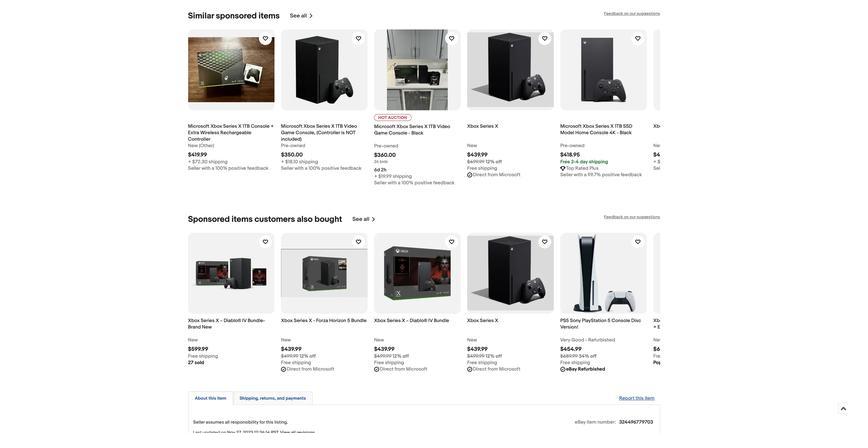 Task type: vqa. For each thing, say whether or not it's contained in the screenshot.


Task type: locate. For each thing, give the bounding box(es) containing it.
very
[[561, 337, 571, 343]]

+ $72.30 shipping text field
[[188, 159, 228, 165]]

1 vertical spatial on
[[625, 214, 629, 220]]

microsoft inside hot auction microsoft xbox series x 1tb video game console - black
[[374, 123, 396, 130]]

ebay item number: 324496779703
[[575, 419, 654, 425]]

- up pre-owned $360.00 26 bids 6d 2h + $19.99 shipping seller with a 100% positive feedback
[[409, 130, 411, 136]]

console
[[251, 123, 270, 129], [590, 130, 609, 136], [389, 130, 408, 136], [612, 318, 631, 324]]

$439.99 text field for direct from microsoft text field related to xbox series x - forza horizon 5 bundle
[[281, 346, 302, 353]]

ebay for ebay item number: 324496779703
[[575, 419, 586, 425]]

refurbished down 34%
[[578, 366, 606, 372]]

see
[[290, 13, 300, 19], [353, 216, 363, 223]]

2 feedback on our suggestions from the top
[[605, 214, 661, 220]]

bids
[[380, 159, 388, 164]]

controller inside the microsoft xbox series x 1tb console + extra wireless rechargeable controller new (other) $419.99 + $72.30 shipping seller with a 100% positive feedback
[[188, 136, 211, 142]]

this right 'for'
[[266, 420, 274, 425]]

new text field for xbox series x forza horizons 5 bundle + extra xbox wireless black controller
[[654, 337, 664, 344]]

Seller with a 99.7% positive feedback text field
[[561, 172, 643, 178]]

pre-owned text field for $350.00
[[281, 143, 306, 149]]

Top Rated Plus text field
[[567, 165, 599, 172]]

1tb for microsoft xbox series x 1tb ssd model home console 4k - black
[[615, 123, 623, 129]]

seller with a 100% positive feedback text field down $58.53
[[654, 165, 734, 172]]

feedback for similar sponsored items
[[605, 11, 624, 16]]

2 previous price $499.99 12% off text field from the left
[[468, 353, 502, 360]]

0 horizontal spatial previous price $499.99 12% off text field
[[281, 353, 316, 360]]

1 vertical spatial wireless
[[683, 324, 702, 330]]

1 horizontal spatial direct from microsoft text field
[[473, 172, 521, 178]]

1 vertical spatial direct from microsoft text field
[[287, 366, 335, 373]]

video
[[344, 123, 357, 129], [437, 123, 451, 130]]

pre- inside microsoft xbox series x 1tb video game console, (controller is not included) pre-owned $350.00 + $18.10 shipping seller with a 100% positive feedback
[[281, 143, 291, 149]]

2 direct from microsoft text field from the left
[[473, 366, 521, 373]]

1 vertical spatial feedback on our suggestions
[[605, 214, 661, 220]]

a
[[212, 165, 214, 171], [305, 165, 308, 171], [678, 165, 680, 171], [585, 172, 587, 178], [398, 180, 401, 186]]

xbox inside xbox series x – diablo® iv bundle- brand new
[[188, 318, 200, 324]]

previous price $499.99 12% off text field
[[468, 159, 502, 165], [281, 353, 316, 360]]

positive inside microsoft xbox series x 1tb video game console, (controller is not included) pre-owned $350.00 + $18.10 shipping seller with a 100% positive feedback
[[322, 165, 340, 171]]

see all for sponsored items customers also bought
[[353, 216, 370, 223]]

console inside hot auction microsoft xbox series x 1tb video game console - black
[[389, 130, 408, 136]]

this inside about this item button
[[209, 396, 216, 401]]

Free shipping text field
[[468, 165, 498, 172], [188, 353, 218, 360], [281, 360, 311, 366], [374, 360, 404, 366], [468, 360, 498, 366], [561, 360, 591, 366]]

off
[[496, 159, 502, 165], [310, 353, 316, 359], [403, 353, 409, 359], [496, 353, 502, 359], [591, 353, 597, 359]]

1 vertical spatial feedback
[[605, 214, 624, 220]]

0 horizontal spatial see all
[[290, 13, 307, 19]]

0 vertical spatial direct from microsoft text field
[[473, 172, 521, 178]]

1 horizontal spatial previous price $499.99 12% off text field
[[468, 159, 502, 165]]

seller down $72.30
[[188, 165, 201, 171]]

ebay left the number:
[[575, 419, 586, 425]]

payments
[[286, 396, 306, 401]]

similar sponsored items
[[188, 11, 280, 21]]

Seller with a 100% positive feedback text field
[[281, 165, 362, 172], [654, 165, 734, 172]]

0 horizontal spatial video
[[344, 123, 357, 129]]

this for about
[[209, 396, 216, 401]]

controller
[[188, 136, 211, 142], [716, 324, 739, 330]]

item right report
[[645, 395, 655, 401]]

report
[[620, 395, 635, 401]]

owned up $418.95 text field
[[570, 143, 585, 149]]

1 horizontal spatial see all text field
[[353, 216, 370, 223]]

plus
[[590, 165, 599, 171]]

x inside xbox series x – diablo® iv bundle- brand new
[[216, 318, 219, 324]]

2 diablo® from the left
[[410, 318, 428, 324]]

1 seller with a 100% positive feedback text field from the left
[[281, 165, 362, 172]]

1 vertical spatial controller
[[716, 324, 739, 330]]

tab list
[[188, 390, 661, 405]]

positive right + $58.53 shipping text field in the right of the page
[[694, 165, 712, 171]]

$19.99
[[379, 173, 392, 179]]

5 inside ps5 sony playstation 5 console disc version!
[[608, 318, 611, 324]]

0 horizontal spatial forza
[[316, 318, 328, 324]]

1 diablo® from the left
[[224, 318, 241, 324]]

shipping
[[209, 159, 228, 165], [299, 159, 318, 165], [589, 159, 609, 165], [674, 159, 694, 165], [479, 165, 498, 171], [393, 173, 412, 179], [199, 353, 218, 359], [665, 353, 684, 359], [292, 360, 311, 366], [385, 360, 404, 366], [479, 360, 498, 366], [572, 360, 591, 366]]

positive inside pre-owned $360.00 26 bids 6d 2h + $19.99 shipping seller with a 100% positive feedback
[[415, 180, 433, 186]]

1 – from the left
[[220, 318, 223, 324]]

- inside very good - refurbished $454.99 $689.99 34% off free shipping
[[586, 337, 588, 343]]

video inside microsoft xbox series x 1tb video game console, (controller is not included) pre-owned $350.00 + $18.10 shipping seller with a 100% positive feedback
[[344, 123, 357, 129]]

series inside xbox series x – diablo® iv bundle- brand new
[[201, 318, 215, 324]]

pre- up $360.00
[[374, 143, 384, 149]]

– inside xbox series x – diablo® iv bundle- brand new
[[220, 318, 223, 324]]

shipping inside microsoft xbox series x 1tb video game console, (controller is not included) pre-owned $350.00 + $18.10 shipping seller with a 100% positive feedback
[[299, 159, 318, 165]]

hot
[[379, 115, 387, 120]]

1 horizontal spatial diablo®
[[410, 318, 428, 324]]

black up pre-owned $360.00 26 bids 6d 2h + $19.99 shipping seller with a 100% positive feedback
[[412, 130, 424, 136]]

Direct from Microsoft text field
[[380, 366, 428, 373], [473, 366, 521, 373]]

seller inside the microsoft xbox series x 1tb console + extra wireless rechargeable controller new (other) $419.99 + $72.30 shipping seller with a 100% positive feedback
[[188, 165, 201, 171]]

0 horizontal spatial see all text field
[[290, 13, 307, 19]]

microsoft xbox series x 1tb video game console, (controller is not included) pre-owned $350.00 + $18.10 shipping seller with a 100% positive feedback
[[281, 123, 362, 171]]

off for xbox series x's previous price $499.99 12% off text box
[[496, 159, 502, 165]]

see for sponsored items customers also bought
[[353, 216, 363, 223]]

black down the ssd
[[620, 130, 632, 136]]

this inside report this item link
[[636, 395, 644, 401]]

2 iv from the left
[[429, 318, 433, 324]]

1 horizontal spatial see all
[[353, 216, 370, 223]]

this right about
[[209, 396, 216, 401]]

0 vertical spatial feedback on our suggestions
[[605, 11, 661, 16]]

0 horizontal spatial black
[[412, 130, 424, 136]]

microsoft inside microsoft xbox series x 1tb video game console, (controller is not included) pre-owned $350.00 + $18.10 shipping seller with a 100% positive feedback
[[281, 123, 303, 129]]

0 vertical spatial previous price $499.99 12% off text field
[[468, 159, 502, 165]]

shipping inside the microsoft xbox series x 1tb console + extra wireless rechargeable controller new (other) $419.99 + $72.30 shipping seller with a 100% positive feedback
[[209, 159, 228, 165]]

seller down $18.10
[[281, 165, 294, 171]]

1 horizontal spatial –
[[407, 318, 409, 324]]

seller left assumes
[[193, 420, 205, 425]]

extra inside the microsoft xbox series x 1tb console + extra wireless rechargeable controller new (other) $419.99 + $72.30 shipping seller with a 100% positive feedback
[[188, 130, 199, 136]]

0 horizontal spatial –
[[220, 318, 223, 324]]

Very Good - Refurbished text field
[[561, 337, 616, 344]]

with down $18.10
[[295, 165, 304, 171]]

0 horizontal spatial game
[[281, 130, 295, 136]]

report this item link
[[617, 392, 658, 405]]

new text field for xbox series x
[[468, 337, 477, 344]]

console up rechargeable at the left top of the page
[[251, 123, 270, 129]]

100% inside microsoft xbox series x 1tb video game console, (controller is not included) pre-owned $350.00 + $18.10 shipping seller with a 100% positive feedback
[[309, 165, 321, 171]]

$499.99
[[468, 159, 485, 165], [281, 353, 299, 359], [374, 353, 392, 359], [468, 353, 485, 359]]

xbox series x
[[468, 123, 499, 129], [654, 123, 685, 129], [468, 318, 499, 324]]

black down the horizons
[[703, 324, 715, 330]]

series
[[223, 123, 237, 129], [317, 123, 330, 129], [480, 123, 494, 129], [596, 123, 610, 129], [667, 123, 681, 129], [410, 123, 424, 130], [201, 318, 215, 324], [294, 318, 308, 324], [387, 318, 401, 324], [480, 318, 494, 324], [667, 318, 681, 324]]

previous price $499.99 12% off text field for xbox series x - forza horizon 5 bundle
[[281, 353, 316, 360]]

1 horizontal spatial forza
[[686, 318, 698, 324]]

pre- up $418.95
[[561, 143, 570, 149]]

1 horizontal spatial game
[[374, 130, 388, 136]]

0 horizontal spatial see all link
[[290, 11, 314, 21]]

wireless down the horizons
[[683, 324, 702, 330]]

1 our from the top
[[630, 11, 636, 16]]

refurbished inside very good - refurbished $454.99 $689.99 34% off free shipping
[[589, 337, 616, 343]]

with inside pre-owned $360.00 26 bids 6d 2h + $19.99 shipping seller with a 100% positive feedback
[[388, 180, 397, 186]]

1 vertical spatial suggestions
[[637, 214, 661, 220]]

seller with a 100% positive feedback text field down $19.99
[[374, 180, 455, 186]]

1 vertical spatial our
[[630, 214, 636, 220]]

see all text field for similar sponsored items
[[290, 13, 307, 19]]

–
[[220, 318, 223, 324], [407, 318, 409, 324]]

feedback inside text field
[[621, 172, 643, 178]]

positive right 99.7%
[[603, 172, 620, 178]]

0 horizontal spatial seller with a 100% positive feedback text field
[[281, 165, 362, 172]]

0 vertical spatial new text field
[[468, 143, 477, 149]]

free inside very good - refurbished $454.99 $689.99 34% off free shipping
[[561, 360, 571, 366]]

off inside very good - refurbished $454.99 $689.99 34% off free shipping
[[591, 353, 597, 359]]

1tb inside the microsoft xbox series x 1tb console + extra wireless rechargeable controller new (other) $419.99 + $72.30 shipping seller with a 100% positive feedback
[[243, 123, 250, 129]]

with
[[202, 165, 211, 171], [295, 165, 304, 171], [668, 165, 677, 171], [574, 172, 583, 178], [388, 180, 397, 186]]

owned
[[291, 143, 306, 149], [570, 143, 585, 149], [384, 143, 399, 149]]

5
[[348, 318, 350, 324], [608, 318, 611, 324], [720, 318, 723, 324]]

2h
[[381, 167, 387, 173]]

iv for $599.99
[[242, 318, 247, 324]]

item for report this item
[[645, 395, 655, 401]]

324496779703
[[620, 419, 654, 425]]

1 feedback on our suggestions link from the top
[[605, 11, 661, 16]]

diablo® inside xbox series x – diablo® iv bundle- brand new
[[224, 318, 241, 324]]

2 seller with a 100% positive feedback text field from the left
[[654, 165, 734, 172]]

refurbished down ps5 sony playstation 5 console disc version! on the right of page
[[589, 337, 616, 343]]

direct from microsoft for xbox series x - forza horizon 5 bundle previous price $499.99 12% off text box
[[287, 366, 335, 372]]

seller down top
[[561, 172, 573, 178]]

home
[[576, 130, 589, 136]]

x inside microsoft xbox series x 1tb video game console, (controller is not included) pre-owned $350.00 + $18.10 shipping seller with a 100% positive feedback
[[332, 123, 335, 129]]

seller inside text field
[[561, 172, 573, 178]]

1 horizontal spatial wireless
[[683, 324, 702, 330]]

12% for xbox series x direct from microsoft text box
[[486, 353, 495, 359]]

1 vertical spatial see
[[353, 216, 363, 223]]

New text field
[[188, 337, 198, 344], [281, 337, 291, 344], [468, 337, 477, 344], [654, 337, 664, 344]]

See all text field
[[290, 13, 307, 19], [353, 216, 370, 223]]

0 vertical spatial see all
[[290, 13, 307, 19]]

xbox inside microsoft xbox series x 1tb ssd model home console 4k - black
[[583, 123, 595, 129]]

12%
[[486, 159, 495, 165], [300, 353, 309, 359], [393, 353, 402, 359], [486, 353, 495, 359]]

new $699.99 free shipping popular
[[654, 337, 684, 366]]

2 horizontal spatial all
[[364, 216, 370, 223]]

free shipping text field for previous price $689.99 34% off 'text box'
[[561, 360, 591, 366]]

1 horizontal spatial iv
[[429, 318, 433, 324]]

1tb for microsoft xbox series x 1tb video game console, (controller is not included) pre-owned $350.00 + $18.10 shipping seller with a 100% positive feedback
[[336, 123, 343, 129]]

1 horizontal spatial video
[[437, 123, 451, 130]]

+ $18.10 shipping text field
[[281, 159, 318, 165]]

0 vertical spatial extra
[[188, 130, 199, 136]]

returns,
[[260, 396, 276, 401]]

pre- inside pre-owned $360.00 26 bids 6d 2h + $19.99 shipping seller with a 100% positive feedback
[[374, 143, 384, 149]]

0 horizontal spatial item
[[217, 396, 226, 401]]

xbox series x for similar sponsored items
[[468, 123, 499, 129]]

shipping inside new $599.99 free shipping 27 sold
[[199, 353, 218, 359]]

new inside xbox series x – diablo® iv bundle- brand new
[[202, 324, 212, 330]]

100% inside the microsoft xbox series x 1tb console + extra wireless rechargeable controller new (other) $419.99 + $72.30 shipping seller with a 100% positive feedback
[[216, 165, 228, 171]]

0 horizontal spatial previous price $499.99 12% off text field
[[374, 353, 409, 360]]

black for $699.99
[[703, 324, 715, 330]]

controller up new (other) text box
[[188, 136, 211, 142]]

video inside hot auction microsoft xbox series x 1tb video game console - black
[[437, 123, 451, 130]]

2 horizontal spatial this
[[636, 395, 644, 401]]

this right report
[[636, 395, 644, 401]]

item right about
[[217, 396, 226, 401]]

new $439.99 $499.99 12% off free shipping
[[468, 143, 502, 171], [281, 337, 316, 366], [374, 337, 409, 366], [468, 337, 502, 366]]

1 horizontal spatial bundle
[[434, 318, 450, 324]]

owned up $360.00 text box
[[384, 143, 399, 149]]

0 vertical spatial feedback on our suggestions link
[[605, 11, 661, 16]]

1 (other) from the left
[[199, 143, 214, 149]]

1 direct from microsoft text field from the left
[[380, 366, 428, 373]]

0 vertical spatial see all link
[[290, 11, 314, 21]]

0 horizontal spatial 5
[[348, 318, 350, 324]]

feedback on our suggestions for similar sponsored items
[[605, 11, 661, 16]]

game
[[281, 130, 295, 136], [374, 130, 388, 136]]

x inside the microsoft xbox series x 1tb console + extra wireless rechargeable controller new (other) $419.99 + $72.30 shipping seller with a 100% positive feedback
[[238, 123, 242, 129]]

owned inside pre-owned $418.95 free 2-4 day shipping
[[570, 143, 585, 149]]

feedback on our suggestions link
[[605, 11, 661, 16], [605, 214, 661, 220]]

items
[[259, 11, 280, 21], [232, 214, 253, 224]]

2 horizontal spatial black
[[703, 324, 715, 330]]

2 vertical spatial all
[[225, 420, 230, 425]]

2 new text field from the left
[[281, 337, 291, 344]]

0 horizontal spatial direct from microsoft text field
[[287, 366, 335, 373]]

12% for xbox series x – diablo® iv bundle direct from microsoft text box
[[393, 353, 402, 359]]

positive right + $18.10 shipping text box
[[322, 165, 340, 171]]

item inside button
[[217, 396, 226, 401]]

0 vertical spatial wireless
[[200, 130, 219, 136]]

from for $439.99 text field corresponding to direct from microsoft text field related to xbox series x - forza horizon 5 bundle
[[302, 366, 312, 372]]

1 on from the top
[[625, 11, 629, 16]]

and
[[277, 396, 285, 401]]

1 vertical spatial extra
[[658, 324, 669, 330]]

1 horizontal spatial 5
[[608, 318, 611, 324]]

off for xbox series x – diablo® iv bundle previous price $499.99 12% off text field
[[403, 353, 409, 359]]

New text field
[[468, 143, 477, 149], [374, 337, 384, 344]]

0 horizontal spatial see
[[290, 13, 300, 19]]

with down $72.30
[[202, 165, 211, 171]]

3 5 from the left
[[720, 318, 723, 324]]

1 horizontal spatial this
[[266, 420, 274, 425]]

game up included)
[[281, 130, 295, 136]]

about this item button
[[195, 395, 226, 401]]

2 horizontal spatial bundle
[[724, 318, 739, 324]]

feedback
[[247, 165, 269, 171], [341, 165, 362, 171], [713, 165, 734, 171], [621, 172, 643, 178], [434, 180, 455, 186]]

2 (other) from the left
[[665, 143, 680, 149]]

seller inside new (other) $400.00 + $58.53 shipping seller with a 100% positive feedback
[[654, 165, 666, 171]]

0 vertical spatial ebay
[[567, 366, 577, 372]]

wireless up new (other) text box
[[200, 130, 219, 136]]

a inside new (other) $400.00 + $58.53 shipping seller with a 100% positive feedback
[[678, 165, 680, 171]]

series inside hot auction microsoft xbox series x 1tb video game console - black
[[410, 123, 424, 130]]

2 on from the top
[[625, 214, 629, 220]]

game down 'hot'
[[374, 130, 388, 136]]

0 vertical spatial controller
[[188, 136, 211, 142]]

1 horizontal spatial pre-
[[374, 143, 384, 149]]

positive inside text field
[[603, 172, 620, 178]]

seller down $19.99
[[374, 180, 387, 186]]

forza left the horizons
[[686, 318, 698, 324]]

1 horizontal spatial (other)
[[665, 143, 680, 149]]

3 new text field from the left
[[468, 337, 477, 344]]

console left 4k
[[590, 130, 609, 136]]

seller with a 100% positive feedback text field down $72.30
[[188, 165, 269, 172]]

direct from microsoft text field for xbox series x
[[473, 172, 521, 178]]

1tb for microsoft xbox series x 1tb console + extra wireless rechargeable controller new (other) $419.99 + $72.30 shipping seller with a 100% positive feedback
[[243, 123, 250, 129]]

$439.99 text field for direct from microsoft text field for xbox series x
[[468, 152, 488, 158]]

diablo®
[[224, 318, 241, 324], [410, 318, 428, 324]]

2 our from the top
[[630, 214, 636, 220]]

1 previous price $499.99 12% off text field from the left
[[374, 353, 409, 360]]

1 vertical spatial feedback on our suggestions link
[[605, 214, 661, 220]]

feedback for sponsored items customers also bought
[[605, 214, 624, 220]]

1 feedback on our suggestions from the top
[[605, 11, 661, 16]]

0 horizontal spatial this
[[209, 396, 216, 401]]

2 horizontal spatial item
[[645, 395, 655, 401]]

pre-owned text field for $360.00
[[374, 143, 399, 149]]

with down $58.53
[[668, 165, 677, 171]]

pre- for $418.95
[[561, 143, 570, 149]]

+ $58.53 shipping text field
[[654, 159, 694, 165]]

extra up $699.99 text box in the bottom of the page
[[658, 324, 669, 330]]

seller with a 100% positive feedback text field for $400.00
[[654, 165, 734, 172]]

with down rated
[[574, 172, 583, 178]]

popular
[[654, 360, 671, 366]]

item left the number:
[[587, 419, 597, 425]]

ebay
[[567, 366, 577, 372], [575, 419, 586, 425]]

forza left horizon
[[316, 318, 328, 324]]

microsoft
[[188, 123, 210, 129], [281, 123, 303, 129], [561, 123, 582, 129], [374, 123, 396, 130], [500, 172, 521, 178], [313, 366, 335, 372], [406, 366, 428, 372], [500, 366, 521, 372]]

positive right + $19.99 shipping 'text field'
[[415, 180, 433, 186]]

series inside the microsoft xbox series x 1tb console + extra wireless rechargeable controller new (other) $419.99 + $72.30 shipping seller with a 100% positive feedback
[[223, 123, 237, 129]]

direct from microsoft for xbox series x – diablo® iv bundle previous price $499.99 12% off text field
[[380, 366, 428, 372]]

direct
[[473, 172, 487, 178], [287, 366, 301, 372], [380, 366, 394, 372], [473, 366, 487, 372]]

black
[[620, 130, 632, 136], [412, 130, 424, 136], [703, 324, 715, 330]]

rechargeable
[[221, 130, 252, 136]]

free shipping text field for xbox series x – diablo® iv bundle previous price $499.99 12% off text field
[[374, 360, 404, 366]]

microsoft xbox series x 1tb ssd model home console 4k - black
[[561, 123, 633, 136]]

$454.99 text field
[[561, 346, 582, 353]]

microsoft inside the microsoft xbox series x 1tb console + extra wireless rechargeable controller new (other) $419.99 + $72.30 shipping seller with a 100% positive feedback
[[188, 123, 210, 129]]

0 vertical spatial suggestions
[[637, 11, 661, 16]]

console inside microsoft xbox series x 1tb ssd model home console 4k - black
[[590, 130, 609, 136]]

bundle-
[[248, 318, 265, 324]]

$419.99 text field
[[188, 152, 207, 158]]

iv inside xbox series x – diablo® iv bundle- brand new
[[242, 318, 247, 324]]

direct from microsoft
[[473, 172, 521, 178], [287, 366, 335, 372], [380, 366, 428, 372], [473, 366, 521, 372]]

positive right "+ $72.30 shipping" text box
[[229, 165, 246, 171]]

- right good
[[586, 337, 588, 343]]

1 feedback from the top
[[605, 11, 624, 16]]

0 horizontal spatial (other)
[[199, 143, 214, 149]]

3 bundle from the left
[[724, 318, 739, 324]]

$439.99 for new text box associated with xbox series x – diablo® iv bundle
[[374, 346, 395, 353]]

customers
[[255, 214, 295, 224]]

new inside new $599.99 free shipping 27 sold
[[188, 337, 198, 343]]

2 5 from the left
[[608, 318, 611, 324]]

our for sponsored items customers also bought
[[630, 214, 636, 220]]

1 horizontal spatial pre-owned text field
[[374, 143, 399, 149]]

2 horizontal spatial owned
[[570, 143, 585, 149]]

0 vertical spatial items
[[259, 11, 280, 21]]

1 vertical spatial items
[[232, 214, 253, 224]]

bundle for $439.99
[[434, 318, 450, 324]]

1 horizontal spatial owned
[[384, 143, 399, 149]]

1 vertical spatial all
[[364, 216, 370, 223]]

1 horizontal spatial see
[[353, 216, 363, 223]]

New (Other) text field
[[188, 143, 214, 149]]

controller inside the 'xbox series x forza horizons 5 bundle + extra xbox wireless black controller'
[[716, 324, 739, 330]]

1 new text field from the left
[[188, 337, 198, 344]]

1 suggestions from the top
[[637, 11, 661, 16]]

5 right the horizons
[[720, 318, 723, 324]]

all for sponsored items customers also bought
[[364, 216, 370, 223]]

- right 4k
[[617, 130, 619, 136]]

0 horizontal spatial direct from microsoft text field
[[380, 366, 428, 373]]

not
[[346, 130, 356, 136]]

ebay down the $689.99
[[567, 366, 577, 372]]

2-
[[572, 159, 576, 165]]

controller down the horizons
[[716, 324, 739, 330]]

pre- inside pre-owned $418.95 free 2-4 day shipping
[[561, 143, 570, 149]]

-
[[617, 130, 619, 136], [409, 130, 411, 136], [313, 318, 315, 324], [586, 337, 588, 343]]

Pre-owned text field
[[281, 143, 306, 149], [374, 143, 399, 149]]

1 vertical spatial new text field
[[374, 337, 384, 344]]

see all text field for sponsored items customers also bought
[[353, 216, 370, 223]]

series inside microsoft xbox series x 1tb video game console, (controller is not included) pre-owned $350.00 + $18.10 shipping seller with a 100% positive feedback
[[317, 123, 330, 129]]

with inside microsoft xbox series x 1tb video game console, (controller is not included) pre-owned $350.00 + $18.10 shipping seller with a 100% positive feedback
[[295, 165, 304, 171]]

2 horizontal spatial 5
[[720, 318, 723, 324]]

1 horizontal spatial all
[[301, 13, 307, 19]]

$418.95 text field
[[561, 152, 580, 158]]

$400.00 text field
[[654, 152, 676, 158]]

1 vertical spatial previous price $499.99 12% off text field
[[281, 353, 316, 360]]

0 vertical spatial refurbished
[[589, 337, 616, 343]]

seller down $58.53
[[654, 165, 666, 171]]

$439.99 for new text box corresponding to xbox series x
[[468, 152, 488, 158]]

our
[[630, 11, 636, 16], [630, 214, 636, 220]]

2 feedback from the top
[[605, 214, 624, 220]]

0 vertical spatial on
[[625, 11, 629, 16]]

extra up new (other) text box
[[188, 130, 199, 136]]

black for $418.95
[[620, 130, 632, 136]]

0 horizontal spatial new text field
[[374, 337, 384, 344]]

x inside hot auction microsoft xbox series x 1tb video game console - black
[[425, 123, 428, 130]]

2 – from the left
[[407, 318, 409, 324]]

0 vertical spatial all
[[301, 13, 307, 19]]

seller assumes all responsibility for this listing.
[[193, 420, 288, 425]]

pre-owned text field down included)
[[281, 143, 306, 149]]

eBay Refurbished text field
[[567, 366, 606, 373]]

all for similar sponsored items
[[301, 13, 307, 19]]

5 right horizon
[[348, 318, 350, 324]]

1 vertical spatial refurbished
[[578, 366, 606, 372]]

x inside the 'xbox series x forza horizons 5 bundle + extra xbox wireless black controller'
[[682, 318, 685, 324]]

owned inside pre-owned $360.00 26 bids 6d 2h + $19.99 shipping seller with a 100% positive feedback
[[384, 143, 399, 149]]

feedback on our suggestions for sponsored items customers also bought
[[605, 214, 661, 220]]

Seller with a 100% positive feedback text field
[[188, 165, 269, 172], [374, 180, 455, 186]]

suggestions
[[637, 11, 661, 16], [637, 214, 661, 220]]

0 horizontal spatial seller with a 100% positive feedback text field
[[188, 165, 269, 172]]

ebay inside 'text field'
[[567, 366, 577, 372]]

1 horizontal spatial controller
[[716, 324, 739, 330]]

26 bids text field
[[374, 159, 388, 164]]

xbox series x for sponsored items customers also bought
[[468, 318, 499, 324]]

with down $19.99
[[388, 180, 397, 186]]

seller
[[188, 165, 201, 171], [281, 165, 294, 171], [654, 165, 666, 171], [561, 172, 573, 178], [374, 180, 387, 186], [193, 420, 205, 425]]

2 bundle from the left
[[434, 318, 450, 324]]

0 vertical spatial see all text field
[[290, 13, 307, 19]]

on for sponsored items customers also bought
[[625, 214, 629, 220]]

feedback inside pre-owned $360.00 26 bids 6d 2h + $19.99 shipping seller with a 100% positive feedback
[[434, 180, 455, 186]]

1 iv from the left
[[242, 318, 247, 324]]

(other) up $419.99
[[199, 143, 214, 149]]

1tb inside microsoft xbox series x 1tb ssd model home console 4k - black
[[615, 123, 623, 129]]

1 horizontal spatial see all link
[[353, 214, 376, 224]]

seller with a 100% positive feedback text field down $18.10
[[281, 165, 362, 172]]

(other) up the $400.00
[[665, 143, 680, 149]]

game inside microsoft xbox series x 1tb video game console, (controller is not included) pre-owned $350.00 + $18.10 shipping seller with a 100% positive feedback
[[281, 130, 295, 136]]

report this item
[[620, 395, 655, 401]]

– for $439.99
[[407, 318, 409, 324]]

previous price $499.99 12% off text field
[[374, 353, 409, 360], [468, 353, 502, 360]]

4 new text field from the left
[[654, 337, 664, 344]]

see all
[[290, 13, 307, 19], [353, 216, 370, 223]]

xbox inside the microsoft xbox series x 1tb console + extra wireless rechargeable controller new (other) $419.99 + $72.30 shipping seller with a 100% positive feedback
[[211, 123, 222, 129]]

owned inside microsoft xbox series x 1tb video game console, (controller is not included) pre-owned $350.00 + $18.10 shipping seller with a 100% positive feedback
[[291, 143, 306, 149]]

from for $439.99 text field corresponding to xbox series x direct from microsoft text box
[[488, 366, 498, 372]]

2 feedback on our suggestions link from the top
[[605, 214, 661, 220]]

Direct from Microsoft text field
[[473, 172, 521, 178], [287, 366, 335, 373]]

5 right "playstation"
[[608, 318, 611, 324]]

bundle
[[352, 318, 367, 324], [434, 318, 450, 324], [724, 318, 739, 324]]

console down auction
[[389, 130, 408, 136]]

owned down included)
[[291, 143, 306, 149]]

2 horizontal spatial pre-
[[561, 143, 570, 149]]

bundle inside the 'xbox series x forza horizons 5 bundle + extra xbox wireless black controller'
[[724, 318, 739, 324]]

2 suggestions from the top
[[637, 214, 661, 220]]

2 forza from the left
[[686, 318, 698, 324]]

pre- down included)
[[281, 143, 291, 149]]

see for similar sponsored items
[[290, 13, 300, 19]]

0 horizontal spatial pre-
[[281, 143, 291, 149]]

0 vertical spatial feedback
[[605, 11, 624, 16]]

x inside microsoft xbox series x 1tb ssd model home console 4k - black
[[611, 123, 614, 129]]

new $599.99 free shipping 27 sold
[[188, 337, 218, 366]]

day
[[580, 159, 588, 165]]

1 horizontal spatial direct from microsoft text field
[[473, 366, 521, 373]]

$439.99 text field
[[468, 152, 488, 158], [281, 346, 302, 353], [374, 346, 395, 353], [468, 346, 488, 353]]

about
[[195, 396, 208, 401]]

1 horizontal spatial seller with a 100% positive feedback text field
[[654, 165, 734, 172]]

tab list containing about this item
[[188, 390, 661, 405]]

$439.99 text field for xbox series x direct from microsoft text box
[[468, 346, 488, 353]]

1 horizontal spatial extra
[[658, 324, 669, 330]]

black inside the 'xbox series x forza horizons 5 bundle + extra xbox wireless black controller'
[[703, 324, 715, 330]]

0 horizontal spatial pre-owned text field
[[281, 143, 306, 149]]

owned for $360.00
[[384, 143, 399, 149]]

0 vertical spatial see
[[290, 13, 300, 19]]

$360.00 text field
[[374, 152, 396, 158]]

0 vertical spatial our
[[630, 11, 636, 16]]

1 horizontal spatial previous price $499.99 12% off text field
[[468, 353, 502, 360]]

console inside ps5 sony playstation 5 console disc version!
[[612, 318, 631, 324]]

free
[[561, 159, 571, 165], [468, 165, 477, 171], [188, 353, 198, 359], [654, 353, 664, 359], [281, 360, 291, 366], [374, 360, 384, 366], [468, 360, 477, 366], [561, 360, 571, 366]]

xbox inside microsoft xbox series x 1tb video game console, (controller is not included) pre-owned $350.00 + $18.10 shipping seller with a 100% positive feedback
[[304, 123, 315, 129]]

0 horizontal spatial extra
[[188, 130, 199, 136]]

0 horizontal spatial controller
[[188, 136, 211, 142]]

seller with a 100% positive feedback text field for $350.00
[[281, 165, 362, 172]]

console left disc
[[612, 318, 631, 324]]

New (Other) text field
[[654, 143, 680, 149]]

direct from microsoft text field for xbox series x
[[473, 366, 521, 373]]

pre- for $360.00
[[374, 143, 384, 149]]

1tb
[[243, 123, 250, 129], [336, 123, 343, 129], [615, 123, 623, 129], [429, 123, 436, 130]]

free inside new $599.99 free shipping 27 sold
[[188, 353, 198, 359]]

free inside new $699.99 free shipping popular
[[654, 353, 664, 359]]

pre-owned text field up $360.00
[[374, 143, 399, 149]]

forza
[[316, 318, 328, 324], [686, 318, 698, 324]]



Task type: describe. For each thing, give the bounding box(es) containing it.
forza inside the 'xbox series x forza horizons 5 bundle + extra xbox wireless black controller'
[[686, 318, 698, 324]]

previous price $499.99 12% off text field for xbox series x
[[468, 353, 502, 360]]

direct for xbox series x direct from microsoft text box
[[473, 366, 487, 372]]

new $439.99 $499.99 12% off free shipping for xbox series x – diablo® iv bundle direct from microsoft text box
[[374, 337, 409, 366]]

Popular text field
[[654, 360, 671, 366]]

+ inside new (other) $400.00 + $58.53 shipping seller with a 100% positive feedback
[[654, 159, 657, 165]]

diablo® for $439.99
[[410, 318, 428, 324]]

(controller
[[317, 130, 340, 136]]

99.7%
[[588, 172, 601, 178]]

$419.99
[[188, 152, 207, 158]]

$58.53
[[658, 159, 673, 165]]

new $439.99 $499.99 12% off free shipping for direct from microsoft text field related to xbox series x - forza horizon 5 bundle
[[281, 337, 316, 366]]

sponsored items customers also bought
[[188, 214, 343, 224]]

direct for xbox series x – diablo® iv bundle direct from microsoft text box
[[380, 366, 394, 372]]

$699.99 text field
[[654, 346, 674, 353]]

sony
[[571, 318, 581, 324]]

27 sold text field
[[188, 360, 204, 366]]

xbox series x - forza horizon 5 bundle
[[281, 318, 367, 324]]

owned for $418.95
[[570, 143, 585, 149]]

version!
[[561, 324, 579, 330]]

new (other) $400.00 + $58.53 shipping seller with a 100% positive feedback
[[654, 143, 734, 171]]

pre-owned $418.95 free 2-4 day shipping
[[561, 143, 609, 165]]

shipping inside pre-owned $418.95 free 2-4 day shipping
[[589, 159, 609, 165]]

direct from microsoft text field for xbox series x – diablo® iv bundle
[[380, 366, 428, 373]]

new inside new (other) $400.00 + $58.53 shipping seller with a 100% positive feedback
[[654, 143, 664, 149]]

6d
[[374, 167, 380, 173]]

rated
[[576, 165, 589, 171]]

a inside seller with a 99.7% positive feedback text field
[[585, 172, 587, 178]]

is
[[341, 130, 345, 136]]

series inside the 'xbox series x forza horizons 5 bundle + extra xbox wireless black controller'
[[667, 318, 681, 324]]

included)
[[281, 136, 302, 142]]

listing.
[[275, 420, 288, 425]]

free shipping text field for xbox series x's previous price $499.99 12% off text box
[[468, 165, 498, 172]]

see all link for sponsored items customers also bought
[[353, 214, 376, 224]]

shipping inside very good - refurbished $454.99 $689.99 34% off free shipping
[[572, 360, 591, 366]]

new text field for xbox series x – diablo® iv bundle
[[374, 337, 384, 344]]

auction
[[388, 115, 408, 120]]

pre-owned $360.00 26 bids 6d 2h + $19.99 shipping seller with a 100% positive feedback
[[374, 143, 455, 186]]

console inside the microsoft xbox series x 1tb console + extra wireless rechargeable controller new (other) $419.99 + $72.30 shipping seller with a 100% positive feedback
[[251, 123, 270, 129]]

$360.00
[[374, 152, 396, 158]]

$418.95
[[561, 152, 580, 158]]

direct from microsoft for xbox series x's previous price $499.99 12% off text box
[[473, 172, 521, 178]]

- inside hot auction microsoft xbox series x 1tb video game console - black
[[409, 130, 411, 136]]

disc
[[632, 318, 642, 324]]

$599.99 text field
[[188, 346, 208, 353]]

ebay refurbished
[[567, 366, 606, 372]]

(other) inside new (other) $400.00 + $58.53 shipping seller with a 100% positive feedback
[[665, 143, 680, 149]]

item for about this item
[[217, 396, 226, 401]]

4k
[[610, 130, 616, 136]]

- left horizon
[[313, 318, 315, 324]]

(other) inside the microsoft xbox series x 1tb console + extra wireless rechargeable controller new (other) $419.99 + $72.30 shipping seller with a 100% positive feedback
[[199, 143, 214, 149]]

free inside pre-owned $418.95 free 2-4 day shipping
[[561, 159, 571, 165]]

direct for direct from microsoft text field related to xbox series x - forza horizon 5 bundle
[[287, 366, 301, 372]]

top rated plus
[[567, 165, 599, 171]]

on for similar sponsored items
[[625, 11, 629, 16]]

xbox inside hot auction microsoft xbox series x 1tb video game console - black
[[397, 123, 409, 130]]

game inside hot auction microsoft xbox series x 1tb video game console - black
[[374, 130, 388, 136]]

also
[[297, 214, 313, 224]]

shipping inside pre-owned $360.00 26 bids 6d 2h + $19.99 shipping seller with a 100% positive feedback
[[393, 173, 412, 179]]

horizons
[[699, 318, 719, 324]]

27
[[188, 360, 194, 366]]

direct for direct from microsoft text field for xbox series x
[[473, 172, 487, 178]]

seller inside pre-owned $360.00 26 bids 6d 2h + $19.99 shipping seller with a 100% positive feedback
[[374, 180, 387, 186]]

previous price $499.99 12% off text field for xbox series x – diablo® iv bundle
[[374, 353, 409, 360]]

1 horizontal spatial item
[[587, 419, 597, 425]]

xbox series x – diablo® iv bundle- brand new
[[188, 318, 265, 330]]

ps5
[[561, 318, 569, 324]]

– for $599.99
[[220, 318, 223, 324]]

26
[[374, 159, 379, 164]]

positive inside new (other) $400.00 + $58.53 shipping seller with a 100% positive feedback
[[694, 165, 712, 171]]

feedback on our suggestions link for similar sponsored items
[[605, 11, 661, 16]]

Free shipping text field
[[654, 353, 684, 360]]

bought
[[315, 214, 343, 224]]

Free 2-4 day shipping text field
[[561, 159, 609, 165]]

extra inside the 'xbox series x forza horizons 5 bundle + extra xbox wireless black controller'
[[658, 324, 669, 330]]

1tb inside hot auction microsoft xbox series x 1tb video game console - black
[[429, 123, 436, 130]]

$18.10
[[286, 159, 298, 165]]

xbox series x – diablo® iv bundle
[[374, 318, 450, 324]]

bundle for $699.99
[[724, 318, 739, 324]]

xbox series x forza horizons 5 bundle + extra xbox wireless black controller
[[654, 318, 739, 330]]

1 vertical spatial seller with a 100% positive feedback text field
[[374, 180, 455, 186]]

$350.00 text field
[[281, 152, 303, 158]]

refurbished inside 'text field'
[[578, 366, 606, 372]]

wireless inside the microsoft xbox series x 1tb console + extra wireless rechargeable controller new (other) $419.99 + $72.30 shipping seller with a 100% positive feedback
[[200, 130, 219, 136]]

Pre-owned text field
[[561, 143, 585, 149]]

$400.00
[[654, 152, 676, 158]]

seller with a 99.7% positive feedback
[[561, 172, 643, 178]]

new $439.99 $499.99 12% off free shipping for direct from microsoft text field for xbox series x
[[468, 143, 502, 171]]

seller inside microsoft xbox series x 1tb video game console, (controller is not included) pre-owned $350.00 + $18.10 shipping seller with a 100% positive feedback
[[281, 165, 294, 171]]

new $439.99 $499.99 12% off free shipping for xbox series x direct from microsoft text box
[[468, 337, 502, 366]]

$350.00
[[281, 152, 303, 158]]

black inside hot auction microsoft xbox series x 1tb video game console - black
[[412, 130, 424, 136]]

similar
[[188, 11, 214, 21]]

direct from microsoft text field for xbox series x - forza horizon 5 bundle
[[287, 366, 335, 373]]

5 inside the 'xbox series x forza horizons 5 bundle + extra xbox wireless black controller'
[[720, 318, 723, 324]]

sold
[[195, 360, 204, 366]]

microsoft xbox series x 1tb console + extra wireless rechargeable controller new (other) $419.99 + $72.30 shipping seller with a 100% positive feedback
[[188, 123, 274, 171]]

$699.99
[[654, 346, 674, 353]]

our for similar sponsored items
[[630, 11, 636, 16]]

see all link for similar sponsored items
[[290, 11, 314, 21]]

feedback inside the microsoft xbox series x 1tb console + extra wireless rechargeable controller new (other) $419.99 + $72.30 shipping seller with a 100% positive feedback
[[247, 165, 269, 171]]

horizon
[[329, 318, 347, 324]]

shipping inside new $699.99 free shipping popular
[[665, 353, 684, 359]]

$439.99 for new text field corresponding to xbox series x - forza horizon 5 bundle
[[281, 346, 302, 353]]

series inside microsoft xbox series x 1tb ssd model home console 4k - black
[[596, 123, 610, 129]]

number:
[[598, 419, 617, 425]]

new inside the microsoft xbox series x 1tb console + extra wireless rechargeable controller new (other) $419.99 + $72.30 shipping seller with a 100% positive feedback
[[188, 143, 198, 149]]

+ inside the 'xbox series x forza horizons 5 bundle + extra xbox wireless black controller'
[[654, 324, 657, 330]]

wireless inside the 'xbox series x forza horizons 5 bundle + extra xbox wireless black controller'
[[683, 324, 702, 330]]

from for xbox series x – diablo® iv bundle direct from microsoft text box's $439.99 text field
[[395, 366, 405, 372]]

1 bundle from the left
[[352, 318, 367, 324]]

$439.99 for new text field related to xbox series x
[[468, 346, 488, 353]]

see all for similar sponsored items
[[290, 13, 307, 19]]

console,
[[296, 130, 316, 136]]

12% for direct from microsoft text field for xbox series x
[[486, 159, 495, 165]]

100% inside new (other) $400.00 + $58.53 shipping seller with a 100% positive feedback
[[681, 165, 693, 171]]

positive inside the microsoft xbox series x 1tb console + extra wireless rechargeable controller new (other) $419.99 + $72.30 shipping seller with a 100% positive feedback
[[229, 165, 246, 171]]

off for previous price $499.99 12% off text field related to xbox series x
[[496, 353, 502, 359]]

ps5 sony playstation 5 console disc version!
[[561, 318, 642, 330]]

100% inside pre-owned $360.00 26 bids 6d 2h + $19.99 shipping seller with a 100% positive feedback
[[402, 180, 414, 186]]

4
[[576, 159, 579, 165]]

direct from microsoft for previous price $499.99 12% off text field related to xbox series x
[[473, 366, 521, 372]]

1 horizontal spatial items
[[259, 11, 280, 21]]

$599.99
[[188, 346, 208, 353]]

0 horizontal spatial items
[[232, 214, 253, 224]]

new text field for xbox series x - forza horizon 5 bundle
[[281, 337, 291, 344]]

0 vertical spatial seller with a 100% positive feedback text field
[[188, 165, 269, 172]]

previous price $689.99 34% off text field
[[561, 353, 597, 360]]

shipping, returns, and payments
[[240, 396, 306, 401]]

sponsored
[[216, 11, 257, 21]]

shipping,
[[240, 396, 259, 401]]

a inside pre-owned $360.00 26 bids 6d 2h + $19.99 shipping seller with a 100% positive feedback
[[398, 180, 401, 186]]

for
[[260, 420, 265, 425]]

good
[[572, 337, 585, 343]]

assumes
[[206, 420, 224, 425]]

with inside the microsoft xbox series x 1tb console + extra wireless rechargeable controller new (other) $419.99 + $72.30 shipping seller with a 100% positive feedback
[[202, 165, 211, 171]]

feedback inside microsoft xbox series x 1tb video game console, (controller is not included) pre-owned $350.00 + $18.10 shipping seller with a 100% positive feedback
[[341, 165, 362, 171]]

hot auction microsoft xbox series x 1tb video game console - black
[[374, 115, 451, 136]]

iv for $439.99
[[429, 318, 433, 324]]

top
[[567, 165, 575, 171]]

with inside text field
[[574, 172, 583, 178]]

12% for direct from microsoft text field related to xbox series x - forza horizon 5 bundle
[[300, 353, 309, 359]]

- inside microsoft xbox series x 1tb ssd model home console 4k - black
[[617, 130, 619, 136]]

ebay for ebay refurbished
[[567, 366, 577, 372]]

0 horizontal spatial all
[[225, 420, 230, 425]]

free shipping text field for xbox series x - forza horizon 5 bundle previous price $499.99 12% off text box
[[281, 360, 311, 366]]

suggestions for sponsored items customers also bought
[[637, 214, 661, 220]]

suggestions for similar sponsored items
[[637, 11, 661, 16]]

+ $19.99 shipping text field
[[374, 173, 412, 180]]

shipping inside new (other) $400.00 + $58.53 shipping seller with a 100% positive feedback
[[674, 159, 694, 165]]

1 forza from the left
[[316, 318, 328, 324]]

1 5 from the left
[[348, 318, 350, 324]]

diablo® for $599.99
[[224, 318, 241, 324]]

about this item
[[195, 396, 226, 401]]

feedback inside new (other) $400.00 + $58.53 shipping seller with a 100% positive feedback
[[713, 165, 734, 171]]

+ inside pre-owned $360.00 26 bids 6d 2h + $19.99 shipping seller with a 100% positive feedback
[[374, 173, 378, 179]]

previous price $499.99 12% off text field for xbox series x
[[468, 159, 502, 165]]

new text field for xbox series x
[[468, 143, 477, 149]]

6d 2h text field
[[374, 167, 387, 173]]

a inside microsoft xbox series x 1tb video game console, (controller is not included) pre-owned $350.00 + $18.10 shipping seller with a 100% positive feedback
[[305, 165, 308, 171]]

ssd
[[624, 123, 633, 129]]

off for xbox series x - forza horizon 5 bundle previous price $499.99 12% off text box
[[310, 353, 316, 359]]

brand
[[188, 324, 201, 330]]

$689.99
[[561, 353, 578, 359]]

responsibility
[[231, 420, 259, 425]]

34%
[[579, 353, 590, 359]]

$439.99 text field for xbox series x – diablo® iv bundle direct from microsoft text box
[[374, 346, 395, 353]]

new text field for xbox series x – diablo® iv bundle- brand new
[[188, 337, 198, 344]]

$454.99
[[561, 346, 582, 353]]

very good - refurbished $454.99 $689.99 34% off free shipping
[[561, 337, 616, 366]]

shipping, returns, and payments button
[[240, 395, 306, 401]]

+ inside microsoft xbox series x 1tb video game console, (controller is not included) pre-owned $350.00 + $18.10 shipping seller with a 100% positive feedback
[[281, 159, 284, 165]]

a inside the microsoft xbox series x 1tb console + extra wireless rechargeable controller new (other) $419.99 + $72.30 shipping seller with a 100% positive feedback
[[212, 165, 214, 171]]

sponsored
[[188, 214, 230, 224]]

feedback on our suggestions link for sponsored items customers also bought
[[605, 214, 661, 220]]

microsoft inside microsoft xbox series x 1tb ssd model home console 4k - black
[[561, 123, 582, 129]]

from for $439.99 text field corresponding to direct from microsoft text field for xbox series x
[[488, 172, 498, 178]]

new inside new $699.99 free shipping popular
[[654, 337, 664, 343]]

this for report
[[636, 395, 644, 401]]

free shipping text field for previous price $499.99 12% off text field related to xbox series x
[[468, 360, 498, 366]]

with inside new (other) $400.00 + $58.53 shipping seller with a 100% positive feedback
[[668, 165, 677, 171]]

model
[[561, 130, 575, 136]]

playstation
[[582, 318, 607, 324]]

$72.30
[[192, 159, 208, 165]]



